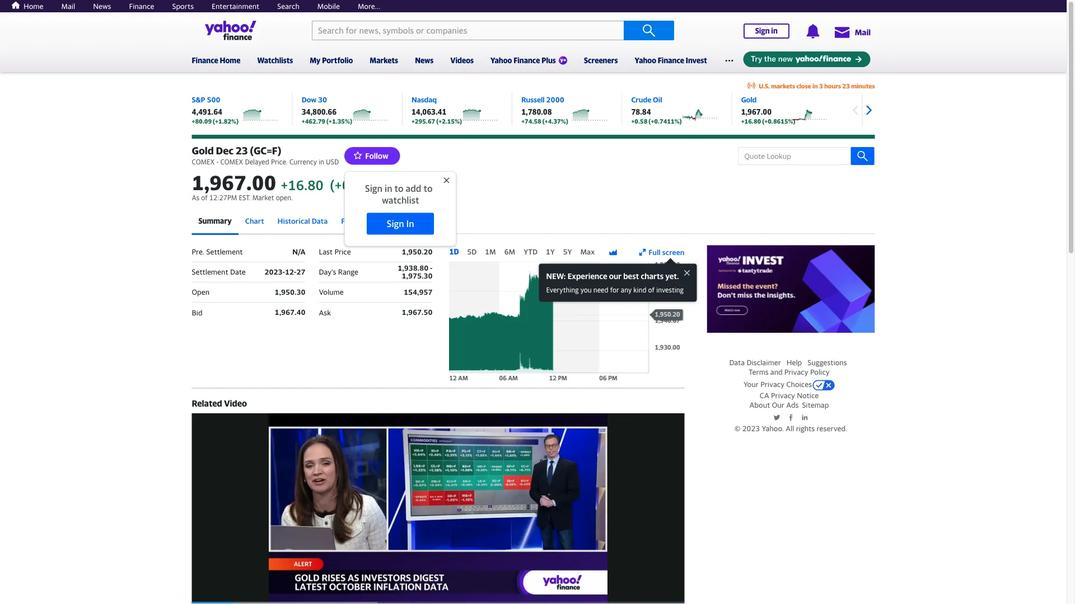 Task type: locate. For each thing, give the bounding box(es) containing it.
dow
[[302, 95, 317, 104]]

1 vertical spatial of
[[648, 286, 655, 294]]

0 vertical spatial gold
[[741, 95, 757, 104]]

+0.58
[[631, 118, 648, 125]]

yahoo inside yahoo finance plus link
[[491, 56, 512, 65]]

0 vertical spatial tab list
[[192, 209, 875, 235]]

data up your
[[729, 359, 745, 367]]

sign left in at the left top of the page
[[387, 218, 404, 229]]

of right kind
[[648, 286, 655, 294]]

1 horizontal spatial -
[[430, 264, 433, 273]]

1m button
[[485, 248, 496, 256]]

1 vertical spatial news link
[[415, 49, 434, 70]]

comex down 'dec'
[[220, 158, 243, 166]]

finance up s&p 500 link
[[192, 56, 218, 65]]

hours
[[825, 82, 841, 90]]

500
[[207, 95, 220, 104]]

news left finance link
[[93, 2, 111, 10]]

terms link
[[749, 368, 769, 377]]

privacy inside the data disclaimer help suggestions terms and privacy policy
[[785, 368, 809, 377]]

0 vertical spatial +16.80
[[741, 118, 761, 125]]

1 comex from the left
[[192, 158, 215, 166]]

1 horizontal spatial gold
[[741, 95, 757, 104]]

crude oil 78.84 +0.58 (+0.7411%)
[[631, 95, 682, 125]]

1 vertical spatial mail
[[855, 28, 871, 37]]

1,967.00 down "gold" link
[[741, 108, 772, 116]]

- inside gold dec 23 (gc=f) comex - comex delayed price. currency in usd
[[216, 158, 219, 166]]

close image
[[442, 175, 452, 185]]

tab list containing summary
[[192, 209, 875, 235]]

1 horizontal spatial comex
[[220, 158, 243, 166]]

1 horizontal spatial mail link
[[834, 22, 871, 42]]

s&p 500 4,491.64 +80.09 (+1.82%)
[[192, 95, 239, 125]]

1 horizontal spatial home
[[220, 56, 241, 65]]

1,967.40
[[275, 308, 306, 317]]

entertainment link
[[212, 2, 259, 10]]

1 horizontal spatial mail
[[855, 28, 871, 37]]

watchlist
[[382, 195, 419, 206]]

1 vertical spatial home
[[220, 56, 241, 65]]

sports
[[172, 2, 194, 10]]

1 horizontal spatial of
[[648, 286, 655, 294]]

ask
[[319, 309, 331, 317]]

0 vertical spatial news
[[93, 2, 111, 10]]

gold for dec
[[192, 145, 214, 157]]

1,975.30
[[402, 272, 433, 281]]

23 right 'dec'
[[236, 145, 248, 157]]

as
[[192, 194, 199, 202]]

privacy down and
[[761, 381, 785, 389]]

0 vertical spatial -
[[216, 158, 219, 166]]

1 horizontal spatial to
[[424, 183, 433, 194]]

follow on facebook image
[[788, 414, 795, 422]]

about our ads link
[[750, 401, 799, 410]]

+16.80 inside gold 1,967.00 +16.80 (+0.8615%)
[[741, 118, 761, 125]]

try the new yahoo finance image
[[744, 51, 871, 67]]

max button
[[581, 248, 595, 256]]

0 vertical spatial of
[[201, 194, 208, 202]]

finance left plus
[[514, 56, 540, 65]]

watchlists link
[[257, 49, 293, 70]]

0 horizontal spatial sign
[[365, 183, 383, 194]]

0 vertical spatial sign
[[755, 27, 770, 35]]

1 vertical spatial +16.80
[[281, 177, 324, 193]]

tab list containing 1d
[[449, 248, 601, 256]]

my portfolio
[[310, 56, 353, 65]]

in inside sign in to add to watchlist
[[385, 183, 392, 194]]

2000
[[546, 95, 564, 104]]

sign for sign in
[[755, 27, 770, 35]]

sign left notifications icon
[[755, 27, 770, 35]]

chart type image
[[609, 248, 618, 257]]

0 horizontal spatial home
[[24, 2, 43, 10]]

2 yahoo from the left
[[635, 56, 656, 65]]

data right historical
[[312, 217, 328, 225]]

0 vertical spatial 1,967.00
[[741, 108, 772, 116]]

2 vertical spatial sign
[[387, 218, 404, 229]]

new: experience our best charts yet. everything you need for any kind of investing
[[546, 272, 684, 294]]

yahoo finance invest link
[[635, 49, 707, 70]]

finance left the sports
[[129, 2, 154, 10]]

0 vertical spatial 23
[[843, 82, 850, 90]]

1 vertical spatial -
[[430, 264, 433, 273]]

1d
[[449, 248, 459, 256]]

finance link
[[129, 2, 154, 10]]

mail right home link
[[61, 2, 75, 10]]

1 yahoo from the left
[[491, 56, 512, 65]]

historical
[[278, 217, 310, 225]]

of inside new: experience our best charts yet. everything you need for any kind of investing
[[648, 286, 655, 294]]

gold 1,967.00 +16.80 (+0.8615%)
[[741, 95, 796, 125]]

trendarea chart of gc=f image
[[449, 262, 685, 382]]

for
[[610, 286, 619, 294]]

nasdaq 14,063.41 +295.67 (+2.15%)
[[412, 95, 462, 125]]

screeners
[[584, 56, 618, 65]]

settlement up settlement date
[[206, 248, 243, 256]]

0 horizontal spatial to
[[395, 183, 404, 194]]

bid
[[192, 309, 203, 317]]

delayed
[[245, 158, 269, 166]]

notifications image
[[806, 24, 820, 39]]

finance inside yahoo finance invest link
[[658, 56, 684, 65]]

gold for 1,967.00
[[741, 95, 757, 104]]

23 right hours
[[843, 82, 850, 90]]

2 to from the left
[[424, 183, 433, 194]]

1 vertical spatial sign
[[365, 183, 383, 194]]

1d button
[[449, 248, 459, 256]]

minutes
[[852, 82, 875, 90]]

0 vertical spatial mail
[[61, 2, 75, 10]]

0 horizontal spatial comex
[[192, 158, 215, 166]]

yahoo right videos
[[491, 56, 512, 65]]

news link left finance link
[[93, 2, 111, 10]]

+16.80
[[741, 118, 761, 125], [281, 177, 324, 193]]

0 horizontal spatial mail
[[61, 2, 75, 10]]

0 horizontal spatial news link
[[93, 2, 111, 10]]

historical data
[[278, 217, 328, 225]]

comex up as
[[192, 158, 215, 166]]

1,938.80 - 1,975.30
[[398, 264, 433, 281]]

0 horizontal spatial yahoo
[[491, 56, 512, 65]]

in up watchlist
[[385, 183, 392, 194]]

0 vertical spatial privacy
[[785, 368, 809, 377]]

new:
[[546, 272, 566, 281]]

0 horizontal spatial -
[[216, 158, 219, 166]]

1 vertical spatial gold
[[192, 145, 214, 157]]

follow on twitter image
[[774, 414, 781, 422]]

to up watchlist
[[395, 183, 404, 194]]

1,967.00
[[741, 108, 772, 116], [192, 170, 276, 195]]

home
[[24, 2, 43, 10], [220, 56, 241, 65]]

futures link
[[335, 209, 374, 235]]

in inside gold dec 23 (gc=f) comex - comex delayed price. currency in usd
[[319, 158, 324, 166]]

mail right notifications icon
[[855, 28, 871, 37]]

videos link
[[450, 49, 474, 70]]

close image
[[682, 268, 692, 278]]

of inside (+0.86%) as of  12:27pm est. market open.
[[201, 194, 208, 202]]

(+0.86%)
[[330, 177, 386, 193]]

news link left videos link
[[415, 49, 434, 70]]

privacy down the help link
[[785, 368, 809, 377]]

0 horizontal spatial news
[[93, 2, 111, 10]]

+16.80 down "gold" link
[[741, 118, 761, 125]]

1 vertical spatial privacy
[[761, 381, 785, 389]]

gold inside gold 1,967.00 +16.80 (+0.8615%)
[[741, 95, 757, 104]]

2 vertical spatial privacy
[[771, 392, 795, 400]]

s&p
[[192, 95, 205, 104]]

you
[[581, 286, 592, 294]]

(+2.15%)
[[436, 118, 462, 125]]

news left videos
[[415, 56, 434, 65]]

mail link right home link
[[61, 2, 75, 10]]

mail link
[[61, 2, 75, 10], [834, 22, 871, 42]]

1 vertical spatial tab list
[[449, 248, 601, 256]]

in left usd
[[319, 158, 324, 166]]

finance left invest
[[658, 56, 684, 65]]

1y button
[[546, 248, 555, 256]]

yahoo finance plus
[[491, 56, 556, 65]]

sign inside sign in to add to watchlist
[[365, 183, 383, 194]]

crude
[[631, 95, 652, 104]]

23
[[843, 82, 850, 90], [236, 145, 248, 157]]

more... link
[[358, 2, 381, 10]]

full screen link
[[639, 247, 685, 257]]

1 to from the left
[[395, 183, 404, 194]]

date
[[230, 268, 246, 277]]

1,967.00 down delayed in the top of the page
[[192, 170, 276, 195]]

ca privacy notice link
[[760, 392, 819, 400]]

section
[[707, 246, 875, 440]]

to right add
[[424, 183, 433, 194]]

1 vertical spatial data
[[729, 359, 745, 367]]

gold
[[741, 95, 757, 104], [192, 145, 214, 157]]

1 horizontal spatial yahoo
[[635, 56, 656, 65]]

1 horizontal spatial news link
[[415, 49, 434, 70]]

futures
[[341, 217, 367, 225]]

sign in link
[[367, 213, 434, 235]]

sign in to add to watchlist
[[365, 183, 433, 206]]

ytd
[[524, 248, 538, 256]]

sign up watchlist
[[365, 183, 383, 194]]

0 vertical spatial data
[[312, 217, 328, 225]]

help
[[787, 359, 802, 367]]

day's
[[319, 268, 336, 277]]

previous image
[[847, 102, 864, 119]]

nasdaq
[[412, 95, 437, 104]]

0 vertical spatial home
[[24, 2, 43, 10]]

dow 30 link
[[302, 95, 327, 104]]

1 horizontal spatial +16.80
[[741, 118, 761, 125]]

search image
[[857, 151, 868, 162]]

0 horizontal spatial of
[[201, 194, 208, 202]]

2023-
[[265, 268, 285, 277]]

0 horizontal spatial +16.80
[[281, 177, 324, 193]]

yahoo inside yahoo finance invest link
[[635, 56, 656, 65]]

1 vertical spatial news
[[415, 56, 434, 65]]

14,063.41
[[412, 108, 447, 116]]

sports link
[[172, 2, 194, 10]]

home inside home link
[[24, 2, 43, 10]]

tab list
[[192, 209, 875, 235], [449, 248, 601, 256]]

currency
[[290, 158, 317, 166]]

- down 'dec'
[[216, 158, 219, 166]]

home link
[[8, 1, 43, 10]]

max
[[581, 248, 595, 256]]

0 vertical spatial news link
[[93, 2, 111, 10]]

settlement down pre. settlement
[[192, 268, 228, 277]]

1 horizontal spatial 23
[[843, 82, 850, 90]]

+16.80 inside 1,967.00 +16.80
[[281, 177, 324, 193]]

- right 1,938.80
[[430, 264, 433, 273]]

privacy inside ca privacy notice about our ads sitemap
[[771, 392, 795, 400]]

mobile
[[317, 2, 340, 10]]

follow on linkedin image
[[802, 414, 809, 422]]

add
[[406, 183, 421, 194]]

(+0.8615%)
[[762, 118, 796, 125]]

0 horizontal spatial 23
[[236, 145, 248, 157]]

of right as
[[201, 194, 208, 202]]

+295.67
[[412, 118, 435, 125]]

yahoo down search icon
[[635, 56, 656, 65]]

2 horizontal spatial sign
[[755, 27, 770, 35]]

price.
[[271, 158, 288, 166]]

sign for sign in to add to watchlist
[[365, 183, 383, 194]]

mail link right notifications icon
[[834, 22, 871, 42]]

yahoo finance invest
[[635, 56, 707, 65]]

1 vertical spatial 23
[[236, 145, 248, 157]]

to
[[395, 183, 404, 194], [424, 183, 433, 194]]

sign in
[[755, 27, 778, 35]]

mobile link
[[317, 2, 340, 10]]

u.s. markets close in 3 hours 23 minutes
[[759, 82, 875, 90]]

1 horizontal spatial 1,967.00
[[741, 108, 772, 116]]

investing
[[657, 286, 684, 294]]

gold inside gold dec 23 (gc=f) comex - comex delayed price. currency in usd
[[192, 145, 214, 157]]

+16.80 up open.
[[281, 177, 324, 193]]

0 horizontal spatial gold
[[192, 145, 214, 157]]

ca
[[760, 392, 769, 400]]

1 horizontal spatial data
[[729, 359, 745, 367]]

1 horizontal spatial sign
[[387, 218, 404, 229]]

1 vertical spatial 1,967.00
[[192, 170, 276, 195]]

0 horizontal spatial mail link
[[61, 2, 75, 10]]

0 horizontal spatial data
[[312, 217, 328, 225]]

privacy up our
[[771, 392, 795, 400]]



Task type: describe. For each thing, give the bounding box(es) containing it.
2023-12-27
[[265, 268, 306, 277]]

and
[[771, 368, 783, 377]]

your
[[744, 381, 759, 389]]

disclaimer
[[747, 359, 781, 367]]

choices
[[787, 381, 812, 389]]

finance inside yahoo finance plus link
[[514, 56, 540, 65]]

78.84
[[631, 108, 651, 116]]

1m
[[485, 248, 496, 256]]

privacy for notice
[[771, 392, 795, 400]]

© 2023 yahoo. all rights reserved.
[[735, 425, 848, 433]]

russell
[[522, 95, 545, 104]]

- inside 1,938.80 - 1,975.30
[[430, 264, 433, 273]]

sitemap
[[802, 401, 829, 410]]

usd
[[326, 158, 339, 166]]

section containing data disclaimer
[[707, 246, 875, 440]]

screeners link
[[584, 49, 618, 70]]

privacy for choices
[[761, 381, 785, 389]]

yahoo for yahoo finance plus
[[491, 56, 512, 65]]

0 vertical spatial mail link
[[61, 2, 75, 10]]

open.
[[276, 194, 293, 202]]

in left 3
[[813, 82, 818, 90]]

help link
[[787, 359, 802, 367]]

ads
[[787, 401, 799, 410]]

need
[[594, 286, 609, 294]]

1 horizontal spatial news
[[415, 56, 434, 65]]

sign in
[[387, 218, 414, 229]]

sign for sign in
[[387, 218, 404, 229]]

yahoo for yahoo finance invest
[[635, 56, 656, 65]]

watchlists
[[257, 56, 293, 65]]

search
[[277, 2, 300, 10]]

0 vertical spatial settlement
[[206, 248, 243, 256]]

in
[[406, 218, 414, 229]]

1,950.20
[[402, 248, 433, 256]]

historical data link
[[271, 209, 335, 235]]

in left notifications icon
[[771, 27, 778, 35]]

home inside 'finance home' link
[[220, 56, 241, 65]]

invest
[[686, 56, 707, 65]]

kind
[[634, 286, 647, 294]]

everything
[[546, 286, 579, 294]]

player iframe element
[[192, 414, 685, 604]]

1,967.00 +16.80
[[192, 170, 324, 195]]

sign in link
[[744, 24, 790, 39]]

premium yahoo finance logo image
[[559, 56, 567, 65]]

full
[[649, 248, 661, 257]]

pre.
[[192, 248, 204, 256]]

last
[[319, 248, 333, 256]]

1,967.00 inside gold 1,967.00 +16.80 (+0.8615%)
[[741, 108, 772, 116]]

summary
[[199, 217, 232, 225]]

videos
[[450, 56, 474, 65]]

+74.58
[[522, 118, 542, 125]]

missed the event? image
[[707, 246, 875, 333]]

about
[[750, 401, 770, 410]]

(+1.35%)
[[327, 118, 352, 125]]

1 vertical spatial settlement
[[192, 268, 228, 277]]

portfolio
[[322, 56, 353, 65]]

Quote Lookup text field
[[739, 147, 875, 165]]

related
[[192, 399, 222, 409]]

23 inside gold dec 23 (gc=f) comex - comex delayed price. currency in usd
[[236, 145, 248, 157]]

©
[[735, 425, 741, 433]]

s&p 500 link
[[192, 95, 220, 104]]

2 comex from the left
[[220, 158, 243, 166]]

rights
[[796, 425, 815, 433]]

5d
[[467, 248, 477, 256]]

sitemap link
[[802, 401, 829, 410]]

data inside the data disclaimer help suggestions terms and privacy policy
[[729, 359, 745, 367]]

suggestions
[[808, 359, 847, 367]]

finance home
[[192, 56, 241, 65]]

your privacy choices link
[[744, 380, 835, 391]]

(+0.7411%)
[[649, 118, 682, 125]]

1,950.30
[[275, 288, 306, 297]]

plus
[[542, 56, 556, 65]]

my
[[310, 56, 321, 65]]

your privacy choices
[[744, 381, 812, 389]]

search image
[[642, 24, 656, 37]]

search link
[[277, 2, 300, 10]]

154,957
[[404, 288, 433, 297]]

(+1.82%)
[[213, 118, 239, 125]]

5y button
[[563, 248, 572, 256]]

Search for news, symbols or companies text field
[[312, 21, 624, 40]]

yet.
[[666, 272, 679, 281]]

our
[[772, 401, 785, 410]]

data inside historical data link
[[312, 217, 328, 225]]

next image
[[861, 102, 877, 119]]

gold dec 23 (gc=f) comex - comex delayed price. currency in usd
[[192, 145, 339, 166]]

market
[[252, 194, 274, 202]]

finance inside 'finance home' link
[[192, 56, 218, 65]]

russell 2000 link
[[522, 95, 564, 104]]

+80.09
[[192, 118, 212, 125]]

markets link
[[370, 49, 398, 70]]

summary link
[[192, 209, 239, 235]]

chart link
[[239, 209, 271, 235]]

our
[[609, 272, 622, 281]]

yahoo finance plus link
[[491, 49, 567, 72]]

best
[[624, 272, 639, 281]]

1,780.08
[[522, 108, 552, 116]]

0 horizontal spatial 1,967.00
[[192, 170, 276, 195]]

finance home link
[[192, 49, 241, 70]]

terms
[[749, 368, 769, 377]]

6m button
[[505, 248, 515, 256]]

volume
[[319, 288, 344, 297]]

follow button
[[345, 147, 400, 165]]

1,967.50
[[402, 308, 433, 317]]

1 vertical spatial mail link
[[834, 22, 871, 42]]



Task type: vqa. For each thing, say whether or not it's contained in the screenshot.


